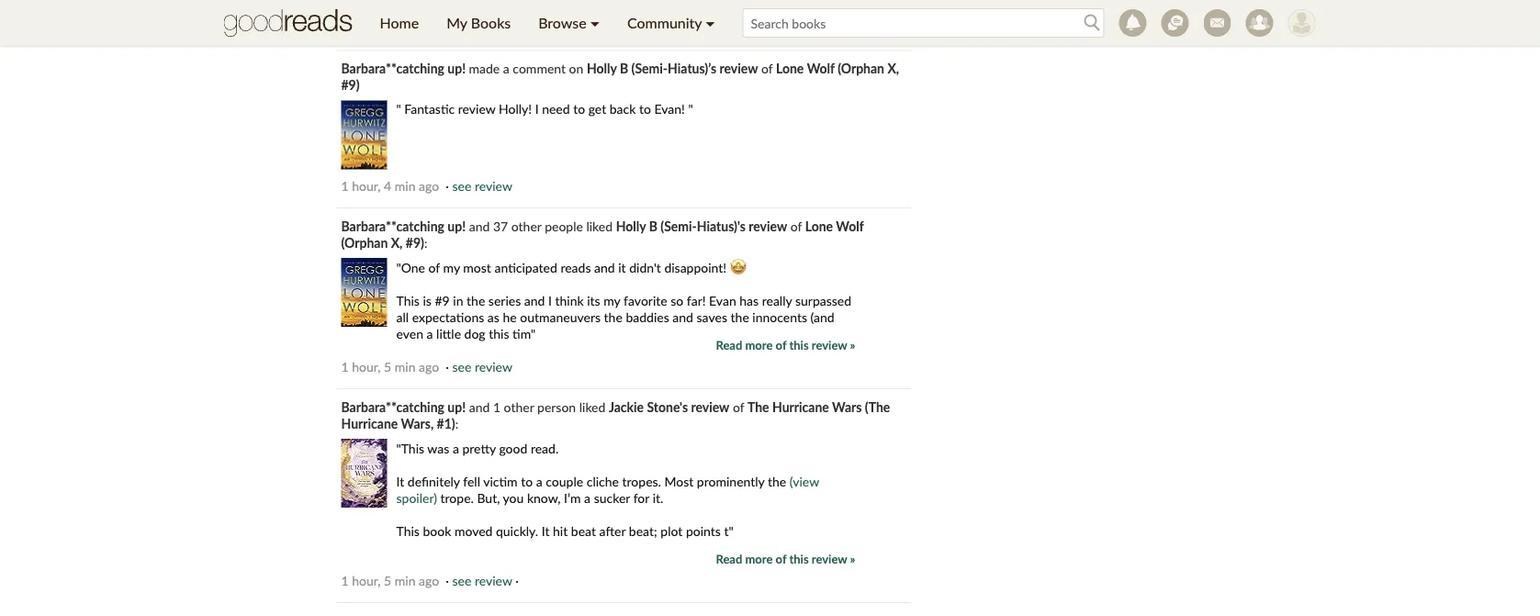Task type: locate. For each thing, give the bounding box(es) containing it.
it
[[396, 473, 404, 489], [542, 523, 550, 539]]

lone wolf (orphan x, #9) link up it
[[341, 218, 864, 250]]

1 up! from the top
[[448, 61, 466, 76]]

(semi-
[[631, 61, 668, 76], [661, 218, 697, 234]]

1 horizontal spatial :
[[455, 416, 458, 431]]

0 vertical spatial 4
[[384, 20, 391, 36]]

quickly.
[[496, 523, 538, 539]]

review down (view
[[812, 552, 847, 567]]

see up made
[[452, 20, 471, 36]]

▾
[[590, 14, 600, 32], [706, 14, 715, 32]]

0 vertical spatial x,
[[887, 61, 899, 76]]

read
[[716, 338, 742, 353], [716, 552, 742, 567]]

x, down search books text field
[[887, 61, 899, 76]]

min for 3rd see review link
[[395, 359, 416, 374]]

min for fourth see review link from the bottom of the page
[[395, 20, 416, 36]]

0 horizontal spatial ▾
[[590, 14, 600, 32]]

more down prominently
[[745, 552, 773, 567]]

pretty
[[462, 440, 496, 456]]

1 horizontal spatial "
[[688, 101, 693, 117]]

3 see from the top
[[452, 359, 471, 374]]

review down moved
[[475, 573, 512, 588]]

4 hour, from the top
[[352, 573, 381, 588]]

· left books
[[446, 20, 449, 36]]

books
[[471, 14, 511, 32]]

0 horizontal spatial (orphan
[[341, 235, 388, 250]]

menu
[[366, 0, 729, 46]]

more down innocents
[[745, 338, 773, 353]]

i inside this is #9 in the series and i think its my favorite so far! evan has really surpassed all expectations as he outmaneuvers the baddies and saves the innocents (and even a little dog this tim" read more of this review »
[[548, 292, 552, 308]]

more inside this is #9 in the series and i think its my favorite so far! evan has really surpassed all expectations as he outmaneuvers the baddies and saves the innocents (and even a little dog this tim" read more of this review »
[[745, 338, 773, 353]]

4 for fourth see review link from the bottom of the page
[[384, 20, 391, 36]]

2 hour, from the top
[[352, 178, 381, 193]]

1 hour, from the top
[[352, 20, 381, 36]]

ago left my
[[419, 20, 439, 36]]

1 vertical spatial »
[[850, 552, 855, 567]]

review left holly!
[[458, 101, 495, 117]]

know,
[[527, 490, 561, 506]]

(orphan
[[838, 61, 884, 76], [341, 235, 388, 250]]

review down (and
[[812, 338, 847, 353]]

to left get
[[573, 101, 585, 117]]

min for 3rd see review link from the bottom of the page
[[395, 178, 416, 193]]

my
[[443, 259, 460, 275], [604, 292, 620, 308]]

holly right on
[[587, 61, 617, 76]]

1 hour, 5 min ago link down even
[[341, 359, 439, 374]]

i left need at the left top
[[535, 101, 539, 117]]

1 see from the top
[[452, 20, 471, 36]]

0 vertical spatial my
[[443, 259, 460, 275]]

1 vertical spatial this
[[396, 523, 420, 539]]

1 hour, 4 min ago link up "one
[[341, 178, 439, 193]]

liked left jackie
[[579, 399, 606, 415]]

1 ▾ from the left
[[590, 14, 600, 32]]

it left hit at the left bottom of page
[[542, 523, 550, 539]]

1 more from the top
[[745, 338, 773, 353]]

1 vertical spatial (semi-
[[661, 218, 697, 234]]

liked for person
[[579, 399, 606, 415]]

0 horizontal spatial x,
[[391, 235, 403, 250]]

2 this from the top
[[396, 523, 420, 539]]

my right its
[[604, 292, 620, 308]]

0 vertical spatial i
[[535, 101, 539, 117]]

the hurricane wars by thea guanzon image
[[341, 439, 387, 508]]

read more of this review » link down innocents
[[716, 337, 855, 354]]

see review link up the '37'
[[452, 178, 512, 193]]

min left my
[[395, 20, 416, 36]]

1 for 3rd see review link from the bottom of the page
[[341, 178, 349, 193]]

0 vertical spatial barbara**catching up! link
[[341, 61, 466, 76]]

: for of
[[424, 235, 427, 250]]

1 vertical spatial it
[[542, 523, 550, 539]]

1 horizontal spatial lone
[[805, 218, 833, 234]]

2 min from the top
[[395, 178, 416, 193]]

0 vertical spatial read
[[716, 338, 742, 353]]

▾ inside browse ▾ dropdown button
[[590, 14, 600, 32]]

this
[[489, 326, 509, 341], [789, 338, 809, 353], [789, 552, 809, 567]]

lone wolf (orphan x, #9) link up back
[[341, 61, 899, 93]]

0 vertical spatial lone wolf (orphan x, #9)
[[341, 61, 899, 93]]

this down as
[[489, 326, 509, 341]]

notifications image
[[1119, 9, 1147, 37]]

inbox image
[[1204, 9, 1231, 37]]

2 barbara**catching from the top
[[341, 218, 444, 234]]

1 vertical spatial lone wolf (orphan x, #9)
[[341, 218, 864, 250]]

sucker
[[594, 490, 630, 506]]

1 vertical spatial other
[[504, 399, 534, 415]]

1 hour, 4 min ago · see review for 3rd see review link from the bottom of the page
[[341, 178, 512, 193]]

lone wolf by gregg andrew hurwitz image left all
[[341, 258, 387, 327]]

a up know,
[[536, 473, 542, 489]]

3 hour, from the top
[[352, 359, 381, 374]]

my books
[[446, 14, 511, 32]]

hurricane
[[772, 399, 829, 415], [341, 416, 398, 431]]

the
[[467, 292, 485, 308], [604, 309, 622, 325], [731, 309, 749, 325], [768, 473, 786, 489]]

0 vertical spatial lone wolf (orphan x, #9) link
[[341, 61, 899, 93]]

3 barbara**catching up! link from the top
[[341, 399, 466, 415]]

1 » from the top
[[850, 338, 855, 353]]

2 5 from the top
[[384, 573, 391, 588]]

2 vertical spatial barbara**catching
[[341, 399, 444, 415]]

0 vertical spatial more
[[745, 338, 773, 353]]

1 1 hour, 5 min ago link from the top
[[341, 359, 439, 374]]

0 vertical spatial it
[[396, 473, 404, 489]]

0 vertical spatial read more of this review » link
[[716, 337, 855, 354]]

ago down fantastic
[[419, 178, 439, 193]]

1 vertical spatial liked
[[579, 399, 606, 415]]

and right series
[[524, 292, 545, 308]]

1 " from the left
[[396, 101, 401, 117]]

1 barbara**catching from the top
[[341, 61, 444, 76]]

bob builder image
[[1288, 9, 1316, 37]]

definitely
[[408, 473, 460, 489]]

0 vertical spatial liked
[[586, 218, 613, 234]]

other for person
[[504, 399, 534, 415]]

0 vertical spatial 1 hour, 5 min ago link
[[341, 359, 439, 374]]

2 up! from the top
[[448, 218, 466, 234]]

barbara**catching up! link down home link
[[341, 61, 466, 76]]

my left most
[[443, 259, 460, 275]]

1 vertical spatial b
[[649, 218, 657, 234]]

0 vertical spatial other
[[511, 218, 541, 234]]

hour,
[[352, 20, 381, 36], [352, 178, 381, 193], [352, 359, 381, 374], [352, 573, 381, 588]]

0 vertical spatial 1 hour, 4 min ago · see review
[[341, 20, 512, 36]]

up! left made
[[448, 61, 466, 76]]

2 4 from the top
[[384, 178, 391, 193]]

1 vertical spatial i
[[548, 292, 552, 308]]

min down even
[[395, 359, 416, 374]]

liked right people
[[586, 218, 613, 234]]

points
[[686, 523, 721, 539]]

the left (view
[[768, 473, 786, 489]]

1 1 hour, 4 min ago · see review from the top
[[341, 20, 512, 36]]

2 ago from the top
[[419, 178, 439, 193]]

x,
[[887, 61, 899, 76], [391, 235, 403, 250]]

so
[[671, 292, 683, 308]]

lone wolf by gregg andrew hurwitz image left fantastic
[[341, 101, 387, 169]]

review right hiatus)'s at the top left
[[720, 61, 758, 76]]

barbara**catching up wars,
[[341, 399, 444, 415]]

this left 'book'
[[396, 523, 420, 539]]

this inside this is #9 in the series and i think its my favorite so far! evan has really surpassed all expectations as he outmaneuvers the baddies and saves the innocents (and even a little dog this tim" read more of this review »
[[396, 292, 420, 308]]

lone wolf by gregg andrew hurwitz image for " fantastic review holly! i need to get back to evan! "
[[341, 101, 387, 169]]

0 horizontal spatial to
[[521, 473, 533, 489]]

see review link down moved
[[452, 573, 512, 588]]

barbara**catching up! link up "one
[[341, 218, 466, 234]]

holly up it
[[616, 218, 646, 234]]

1 hour, 4 min ago link
[[341, 20, 439, 36], [341, 178, 439, 193]]

1 vertical spatial more
[[745, 552, 773, 567]]

2 ▾ from the left
[[706, 14, 715, 32]]

evan
[[709, 292, 736, 308]]

0 vertical spatial b
[[620, 61, 628, 76]]

1 1 hour, 4 min ago link from the top
[[341, 20, 439, 36]]

most
[[664, 473, 694, 489]]

to up you
[[521, 473, 533, 489]]

1 vertical spatial barbara**catching up! link
[[341, 218, 466, 234]]

1 vertical spatial up!
[[448, 218, 466, 234]]

see review link up made
[[452, 20, 512, 36]]

▾ right community
[[706, 14, 715, 32]]

lone
[[776, 61, 804, 76], [805, 218, 833, 234]]

0 vertical spatial #9)
[[341, 77, 360, 93]]

1 ago from the top
[[419, 20, 439, 36]]

lone wolf (orphan x, #9) up it
[[341, 218, 864, 250]]

barbara**catching down home link
[[341, 61, 444, 76]]

it up spoiler)
[[396, 473, 404, 489]]

0 horizontal spatial it
[[396, 473, 404, 489]]

1 horizontal spatial to
[[573, 101, 585, 117]]

· down the quickly.
[[515, 573, 519, 588]]

back
[[610, 101, 636, 117]]

review up the '37'
[[475, 178, 512, 193]]

1 vertical spatial 1 hour, 5 min ago link
[[341, 573, 439, 588]]

1 vertical spatial 5
[[384, 573, 391, 588]]

3 ago from the top
[[419, 359, 439, 374]]

0 vertical spatial »
[[850, 338, 855, 353]]

beat
[[571, 523, 596, 539]]

1 horizontal spatial x,
[[887, 61, 899, 76]]

3 up! from the top
[[448, 399, 466, 415]]

liked
[[586, 218, 613, 234], [579, 399, 606, 415]]

barbara**catching up "one
[[341, 218, 444, 234]]

min down fantastic
[[395, 178, 416, 193]]

1 vertical spatial :
[[455, 416, 458, 431]]

1 lone wolf by gregg andrew hurwitz image from the top
[[341, 101, 387, 169]]

1 read from the top
[[716, 338, 742, 353]]

b up back
[[620, 61, 628, 76]]

has
[[740, 292, 759, 308]]

fantastic
[[404, 101, 455, 117]]

2 1 hour, 5 min ago link from the top
[[341, 573, 439, 588]]

4 see from the top
[[452, 573, 471, 588]]

0 vertical spatial lone wolf by gregg andrew hurwitz image
[[341, 101, 387, 169]]

1 vertical spatial #9)
[[406, 235, 424, 250]]

up! left the '37'
[[448, 218, 466, 234]]

0 vertical spatial up!
[[448, 61, 466, 76]]

to
[[573, 101, 585, 117], [639, 101, 651, 117], [521, 473, 533, 489]]

(view
[[790, 473, 819, 489]]

4
[[384, 20, 391, 36], [384, 178, 391, 193]]

1 min from the top
[[395, 20, 416, 36]]

0 vertical spatial barbara**catching
[[341, 61, 444, 76]]

0 horizontal spatial lone
[[776, 61, 804, 76]]

1 hour, 4 min ago link left my
[[341, 20, 439, 36]]

1 horizontal spatial ▾
[[706, 14, 715, 32]]

more inside "link"
[[745, 552, 773, 567]]

2 1 hour, 4 min ago link from the top
[[341, 178, 439, 193]]

see review link down dog
[[452, 359, 512, 374]]

hour, for the 1 hour, 5 min ago link related to 1 hour, 5 min ago · see review
[[352, 359, 381, 374]]

lone wolf (orphan x, #9) up back
[[341, 61, 899, 93]]

get
[[588, 101, 606, 117]]

barbara**catching up! link up wars,
[[341, 399, 466, 415]]

1 vertical spatial 4
[[384, 178, 391, 193]]

2 vertical spatial barbara**catching up! link
[[341, 399, 466, 415]]

lone wolf by gregg andrew hurwitz image
[[341, 101, 387, 169], [341, 258, 387, 327]]

1 vertical spatial read
[[716, 552, 742, 567]]

0 vertical spatial 5
[[384, 359, 391, 374]]

1 hour, 5 min ago link down 'book'
[[341, 573, 439, 588]]

1 5 from the top
[[384, 359, 391, 374]]

hurricane right 'the'
[[772, 399, 829, 415]]

1 horizontal spatial i
[[548, 292, 552, 308]]

read down saves
[[716, 338, 742, 353]]

0 vertical spatial (orphan
[[838, 61, 884, 76]]

1 horizontal spatial (orphan
[[838, 61, 884, 76]]

a right made
[[503, 61, 509, 76]]

little
[[436, 326, 461, 341]]

comment
[[513, 61, 566, 76]]

to right back
[[639, 101, 651, 117]]

0 vertical spatial this
[[396, 292, 420, 308]]

2 vertical spatial up!
[[448, 399, 466, 415]]

3 barbara**catching from the top
[[341, 399, 444, 415]]

plot
[[661, 523, 683, 539]]

▾ right browse
[[590, 14, 600, 32]]

: for was
[[455, 416, 458, 431]]

1 hour, 4 min ago · see review
[[341, 20, 512, 36], [341, 178, 512, 193]]

this is #9 in the series and i think its my favorite so far! evan has really surpassed all expectations as he outmaneuvers the baddies and saves the innocents (and even a little dog this tim" read more of this review »
[[396, 292, 855, 353]]

2 barbara**catching up! link from the top
[[341, 218, 466, 234]]

1 horizontal spatial my
[[604, 292, 620, 308]]

read more of this review » link down t"
[[716, 551, 855, 568]]

far!
[[687, 292, 706, 308]]

read down t"
[[716, 552, 742, 567]]

as
[[488, 309, 499, 325]]

1 vertical spatial lone
[[805, 218, 833, 234]]

barbara**catching
[[341, 61, 444, 76], [341, 218, 444, 234], [341, 399, 444, 415]]

menu containing home
[[366, 0, 729, 46]]

this down (view
[[789, 552, 809, 567]]

barbara**catching up! link for "this was a pretty good read.
[[341, 399, 466, 415]]

1 vertical spatial lone wolf by gregg andrew hurwitz image
[[341, 258, 387, 327]]

1 vertical spatial 1 hour, 4 min ago link
[[341, 178, 439, 193]]

·
[[446, 20, 449, 36], [446, 178, 449, 193], [446, 359, 449, 374], [446, 573, 449, 588], [515, 573, 519, 588]]

0 vertical spatial :
[[424, 235, 427, 250]]

(semi- up the disappoint!
[[661, 218, 697, 234]]

hour, for 1 hour, 4 min ago link related to 3rd see review link from the bottom of the page
[[352, 178, 381, 193]]

»
[[850, 338, 855, 353], [850, 552, 855, 567]]

2 more from the top
[[745, 552, 773, 567]]

ago down even
[[419, 359, 439, 374]]

0 vertical spatial hurricane
[[772, 399, 829, 415]]

1 4 from the top
[[384, 20, 391, 36]]

0 horizontal spatial b
[[620, 61, 628, 76]]

0 horizontal spatial :
[[424, 235, 427, 250]]

this up all
[[396, 292, 420, 308]]

cliche
[[587, 473, 619, 489]]

person
[[537, 399, 576, 415]]

1 vertical spatial read more of this review » link
[[716, 551, 855, 568]]

see up most
[[452, 178, 471, 193]]

1 barbara**catching up! link from the top
[[341, 61, 466, 76]]

: up "one
[[424, 235, 427, 250]]

up! up '#1)'
[[448, 399, 466, 415]]

1 for 3rd see review link
[[341, 359, 349, 374]]

1 see review link from the top
[[452, 20, 512, 36]]

this book moved quickly. it hit beat after beat; plot points t"
[[396, 523, 733, 539]]

2 " from the left
[[688, 101, 693, 117]]

a left the little
[[427, 326, 433, 341]]

5
[[384, 359, 391, 374], [384, 573, 391, 588]]

hurricane up ""this"
[[341, 416, 398, 431]]

b up didn't
[[649, 218, 657, 234]]

the down has
[[731, 309, 749, 325]]

3 min from the top
[[395, 359, 416, 374]]

other left person
[[504, 399, 534, 415]]

"this was a pretty good read.
[[396, 440, 559, 456]]

on
[[569, 61, 583, 76]]

liked for people
[[586, 218, 613, 234]]

trope.
[[440, 490, 474, 506]]

" right evan!
[[688, 101, 693, 117]]

see down moved
[[452, 573, 471, 588]]

2 1 hour, 4 min ago · see review from the top
[[341, 178, 512, 193]]

a right i'm
[[584, 490, 591, 506]]

read more of this review »
[[716, 552, 855, 567]]

ago for 1 hour, 4 min ago link related to 3rd see review link from the bottom of the page
[[419, 178, 439, 193]]

min down spoiler)
[[395, 573, 416, 588]]

i left think
[[548, 292, 552, 308]]

community ▾ button
[[613, 0, 729, 46]]

and left it
[[594, 259, 615, 275]]

#9
[[435, 292, 450, 308]]

▾ for community ▾
[[706, 14, 715, 32]]

this down innocents
[[789, 338, 809, 353]]

0 horizontal spatial my
[[443, 259, 460, 275]]

holly
[[587, 61, 617, 76], [616, 218, 646, 234]]

1 vertical spatial x,
[[391, 235, 403, 250]]

ago down 'book'
[[419, 573, 439, 588]]

review
[[475, 20, 512, 36], [720, 61, 758, 76], [458, 101, 495, 117], [475, 178, 512, 193], [749, 218, 787, 234], [812, 338, 847, 353], [475, 359, 512, 374], [691, 399, 729, 415], [812, 552, 847, 567], [475, 573, 512, 588]]

1 this from the top
[[396, 292, 420, 308]]

0 vertical spatial wolf
[[807, 61, 835, 76]]

🤩
[[730, 259, 743, 275]]

1 vertical spatial my
[[604, 292, 620, 308]]

0 vertical spatial lone
[[776, 61, 804, 76]]

see review link
[[452, 20, 512, 36], [452, 178, 512, 193], [452, 359, 512, 374], [452, 573, 512, 588]]

barbara**catching for "this was a pretty good read.
[[341, 399, 444, 415]]

1 horizontal spatial wolf
[[836, 218, 864, 234]]

1 vertical spatial lone wolf (orphan x, #9) link
[[341, 218, 864, 250]]

1 vertical spatial barbara**catching
[[341, 218, 444, 234]]

0 horizontal spatial hurricane
[[341, 416, 398, 431]]

see down dog
[[452, 359, 471, 374]]

0 vertical spatial 1 hour, 4 min ago link
[[341, 20, 439, 36]]

barbara**catching up! and 37 other people liked holly  b (semi-hiatus)'s review of
[[341, 218, 805, 234]]

1 vertical spatial 1 hour, 4 min ago · see review
[[341, 178, 512, 193]]

community
[[627, 14, 702, 32]]

read more of this review » link
[[716, 337, 855, 354], [716, 551, 855, 568]]

0 horizontal spatial "
[[396, 101, 401, 117]]

: up '"this was a pretty good read.'
[[455, 416, 458, 431]]

2 lone wolf by gregg andrew hurwitz image from the top
[[341, 258, 387, 327]]

other right the '37'
[[511, 218, 541, 234]]

▾ inside community ▾ popup button
[[706, 14, 715, 32]]



Task type: describe. For each thing, give the bounding box(es) containing it.
baddies
[[626, 309, 669, 325]]

0 horizontal spatial #9)
[[341, 77, 360, 93]]

the
[[747, 399, 769, 415]]

barbara**catching up! link for "one of my most anticipated reads and it didn't disappoint! 🤩
[[341, 218, 466, 234]]

(the
[[865, 399, 890, 415]]

browse
[[538, 14, 587, 32]]

hour, for 1 hour, 4 min ago link associated with fourth see review link from the bottom of the page
[[352, 20, 381, 36]]

tropes.
[[622, 473, 661, 489]]

"this
[[396, 440, 424, 456]]

» inside this is #9 in the series and i think its my favorite so far! evan has really surpassed all expectations as he outmaneuvers the baddies and saves the innocents (and even a little dog this tim" read more of this review »
[[850, 338, 855, 353]]

good
[[499, 440, 527, 456]]

4 ago from the top
[[419, 573, 439, 588]]

think
[[555, 292, 584, 308]]

37
[[493, 218, 508, 234]]

1 for fourth see review link from the bottom of the page
[[341, 20, 349, 36]]

beat;
[[629, 523, 657, 539]]

4 see review link from the top
[[452, 573, 512, 588]]

innocents
[[752, 309, 807, 325]]

Search for books to add to your shelves search field
[[743, 8, 1104, 38]]

didn't
[[629, 259, 661, 275]]

series
[[488, 292, 521, 308]]

read inside this is #9 in the series and i think its my favorite so far! evan has really surpassed all expectations as he outmaneuvers the baddies and saves the innocents (and even a little dog this tim" read more of this review »
[[716, 338, 742, 353]]

tim"
[[512, 326, 536, 341]]

2 see review link from the top
[[452, 178, 512, 193]]

review right hiatus)'s
[[749, 218, 787, 234]]

couple
[[546, 473, 583, 489]]

2 lone wolf (orphan x, #9) from the top
[[341, 218, 864, 250]]

other for people
[[511, 218, 541, 234]]

made
[[469, 61, 500, 76]]

4 for 3rd see review link from the bottom of the page
[[384, 178, 391, 193]]

holly  b (semi-hiatus)'s review link
[[587, 61, 758, 76]]

the right in
[[467, 292, 485, 308]]

browse ▾ button
[[525, 0, 613, 46]]

t"
[[724, 523, 733, 539]]

5 for 1 hour, 5 min ago · see review ·
[[384, 573, 391, 588]]

· down fantastic
[[446, 178, 449, 193]]

in
[[453, 292, 463, 308]]

favorite
[[624, 292, 667, 308]]

friend requests image
[[1246, 9, 1273, 37]]

hiatus)'s
[[697, 218, 746, 234]]

people
[[545, 218, 583, 234]]

reads
[[561, 259, 591, 275]]

up! for and 1 other person liked
[[448, 399, 466, 415]]

of inside this is #9 in the series and i think its my favorite so far! evan has really surpassed all expectations as he outmaneuvers the baddies and saves the innocents (and even a little dog this tim" read more of this review »
[[776, 338, 786, 353]]

2 read more of this review » link from the top
[[716, 551, 855, 568]]

1 hour, 4 min ago link for fourth see review link from the bottom of the page
[[341, 20, 439, 36]]

up! for made a comment on
[[448, 61, 466, 76]]

4 min from the top
[[395, 573, 416, 588]]

hiatus)'s
[[668, 61, 716, 76]]

barbara**catching up! link for "
[[341, 61, 466, 76]]

2 lone wolf (orphan x, #9) link from the top
[[341, 218, 864, 250]]

wars
[[832, 399, 862, 415]]

3 see review link from the top
[[452, 359, 512, 374]]

5 for 1 hour, 5 min ago · see review
[[384, 359, 391, 374]]

1 hour, 5 min ago link for 1 hour, 5 min ago · see review
[[341, 359, 439, 374]]

review inside this is #9 in the series and i think its my favorite so far! evan has really surpassed all expectations as he outmaneuvers the baddies and saves the innocents (and even a little dog this tim" read more of this review »
[[812, 338, 847, 353]]

· down the little
[[446, 359, 449, 374]]

Search books text field
[[743, 8, 1104, 38]]

review down dog
[[475, 359, 512, 374]]

it.
[[653, 490, 663, 506]]

for
[[633, 490, 649, 506]]

1 horizontal spatial #9)
[[406, 235, 424, 250]]

(and
[[811, 309, 835, 325]]

0 horizontal spatial wolf
[[807, 61, 835, 76]]

1 hour, 4 min ago link for 3rd see review link from the bottom of the page
[[341, 178, 439, 193]]

0 vertical spatial holly
[[587, 61, 617, 76]]

ago for the 1 hour, 5 min ago link related to 1 hour, 5 min ago · see review
[[419, 359, 439, 374]]

even
[[396, 326, 423, 341]]

1 lone wolf (orphan x, #9) from the top
[[341, 61, 899, 93]]

holly  b (semi-hiatus)'s review link
[[616, 218, 787, 234]]

evan!
[[654, 101, 685, 117]]

1 lone wolf (orphan x, #9) link from the top
[[341, 61, 899, 93]]

i'm
[[564, 490, 581, 506]]

1 horizontal spatial hurricane
[[772, 399, 829, 415]]

1 vertical spatial (orphan
[[341, 235, 388, 250]]

after
[[599, 523, 626, 539]]

barbara**catching for "one of my most anticipated reads and it didn't disappoint! 🤩
[[341, 218, 444, 234]]

· down 'book'
[[446, 573, 449, 588]]

1 read more of this review » link from the top
[[716, 337, 855, 354]]

and up pretty
[[469, 399, 490, 415]]

holly!
[[499, 101, 532, 117]]

surpassed
[[795, 292, 851, 308]]

and left the '37'
[[469, 218, 490, 234]]

1 hour, 5 min ago · see review
[[341, 359, 512, 374]]

my
[[446, 14, 467, 32]]

my books link
[[433, 0, 525, 46]]

is
[[423, 292, 432, 308]]

the hurricane wars (the hurricane wars, #1) link
[[341, 399, 890, 431]]

(view spoiler)
[[396, 473, 819, 506]]

the left baddies
[[604, 309, 622, 325]]

review right my
[[475, 20, 512, 36]]

barbara**catching up! made a comment on holly  b (semi-hiatus)'s review of
[[341, 61, 776, 76]]

1 horizontal spatial b
[[649, 218, 657, 234]]

1 horizontal spatial it
[[542, 523, 550, 539]]

" fantastic review holly! i need to get back to evan! "
[[396, 101, 693, 117]]

was
[[427, 440, 449, 456]]

1 vertical spatial hurricane
[[341, 416, 398, 431]]

book
[[423, 523, 451, 539]]

stone's
[[647, 399, 688, 415]]

1 hour, 4 min ago · see review for fourth see review link from the bottom of the page
[[341, 20, 512, 36]]

home link
[[366, 0, 433, 46]]

its
[[587, 292, 600, 308]]

lone wolf by gregg andrew hurwitz image for this is #9 in the series and i think its my favorite so far! evan has really surpassed all expectations as he outmaneuvers the baddies and saves the innocents (and even a little dog this tim" read more of this review »
[[341, 258, 387, 327]]

need
[[542, 101, 570, 117]]

my group discussions image
[[1161, 9, 1189, 37]]

wars,
[[401, 416, 434, 431]]

1 vertical spatial wolf
[[836, 218, 864, 234]]

0 vertical spatial (semi-
[[631, 61, 668, 76]]

the hurricane wars (the hurricane wars, #1)
[[341, 399, 890, 431]]

2 read from the top
[[716, 552, 742, 567]]

spoiler)
[[396, 490, 437, 506]]

jackie stone's review link
[[609, 399, 729, 415]]

2 horizontal spatial to
[[639, 101, 651, 117]]

2 see from the top
[[452, 178, 471, 193]]

but,
[[477, 490, 500, 506]]

a right the was
[[453, 440, 459, 456]]

my inside this is #9 in the series and i think its my favorite so far! evan has really surpassed all expectations as he outmaneuvers the baddies and saves the innocents (and even a little dog this tim" read more of this review »
[[604, 292, 620, 308]]

and down so at the left of page
[[673, 309, 693, 325]]

1 vertical spatial holly
[[616, 218, 646, 234]]

barbara**catching for "
[[341, 61, 444, 76]]

#1)
[[437, 416, 455, 431]]

prominently
[[697, 473, 764, 489]]

it definitely fell victim to a couple cliche tropes. most prominently the
[[396, 473, 790, 489]]

really
[[762, 292, 792, 308]]

jackie
[[609, 399, 644, 415]]

up! for and 37 other people liked
[[448, 218, 466, 234]]

this for this book moved quickly. it hit beat after beat; plot points t"
[[396, 523, 420, 539]]

dog
[[464, 326, 485, 341]]

ago for 1 hour, 4 min ago link associated with fourth see review link from the bottom of the page
[[419, 20, 439, 36]]

anticipated
[[495, 259, 557, 275]]

▾ for browse ▾
[[590, 14, 600, 32]]

a inside this is #9 in the series and i think its my favorite so far! evan has really surpassed all expectations as he outmaneuvers the baddies and saves the innocents (and even a little dog this tim" read more of this review »
[[427, 326, 433, 341]]

this for this is #9 in the series and i think its my favorite so far! evan has really surpassed all expectations as he outmaneuvers the baddies and saves the innocents (and even a little dog this tim" read more of this review »
[[396, 292, 420, 308]]

he
[[503, 309, 517, 325]]

read.
[[531, 440, 559, 456]]

2 » from the top
[[850, 552, 855, 567]]

it
[[618, 259, 626, 275]]

outmaneuvers
[[520, 309, 601, 325]]

hit
[[553, 523, 568, 539]]

you
[[503, 490, 524, 506]]

barbara**catching up! and 1 other person liked jackie stone's review of
[[341, 399, 747, 415]]

all
[[396, 309, 409, 325]]

1 hour, 5 min ago link for ·
[[341, 573, 439, 588]]

fell
[[463, 473, 480, 489]]

expectations
[[412, 309, 484, 325]]

0 horizontal spatial i
[[535, 101, 539, 117]]

(view spoiler) link
[[396, 473, 819, 506]]

"one of my most anticipated reads and it didn't disappoint! 🤩
[[396, 259, 743, 275]]

review right stone's
[[691, 399, 729, 415]]

trope. but, you know, i'm a sucker for it.
[[437, 490, 663, 506]]



Task type: vqa. For each thing, say whether or not it's contained in the screenshot.
: to the top
yes



